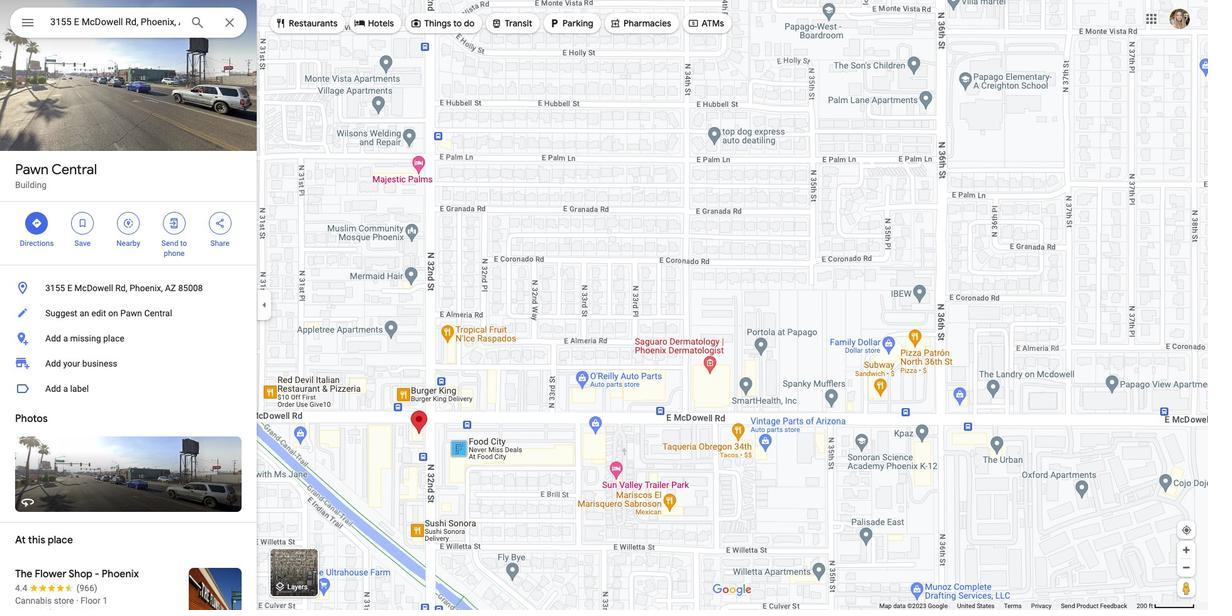 Task type: locate. For each thing, give the bounding box(es) containing it.
pharmacies
[[624, 18, 671, 29]]

phoenix
[[102, 568, 139, 581]]

 restaurants
[[275, 16, 338, 30]]

1 vertical spatial send
[[1061, 603, 1075, 610]]

do
[[464, 18, 475, 29]]

google account: michelle dermenjian  
(michelle.dermenjian@adept.ai) image
[[1170, 9, 1190, 29]]

add down 'suggest'
[[45, 334, 61, 344]]

1 vertical spatial a
[[63, 384, 68, 394]]

 button
[[10, 8, 45, 40]]

show street view coverage image
[[1177, 579, 1196, 598]]

to
[[453, 18, 462, 29], [180, 239, 187, 248]]

a left "label"
[[63, 384, 68, 394]]

pawn
[[15, 161, 49, 179], [120, 308, 142, 318]]

cannabis store · floor 1
[[15, 596, 108, 606]]

az
[[165, 283, 176, 293]]

200 ft
[[1137, 603, 1153, 610]]

pawn up building
[[15, 161, 49, 179]]

3 add from the top
[[45, 384, 61, 394]]

send left product
[[1061, 603, 1075, 610]]

0 vertical spatial pawn
[[15, 161, 49, 179]]

1 add from the top
[[45, 334, 61, 344]]

1 horizontal spatial pawn
[[120, 308, 142, 318]]

phone
[[164, 249, 185, 258]]

directions
[[20, 239, 54, 248]]

2 add from the top
[[45, 359, 61, 369]]

0 horizontal spatial pawn
[[15, 161, 49, 179]]

0 vertical spatial place
[[103, 334, 124, 344]]

on
[[108, 308, 118, 318]]

0 vertical spatial a
[[63, 334, 68, 344]]

edit
[[91, 308, 106, 318]]

add left "label"
[[45, 384, 61, 394]]

 things to do
[[410, 16, 475, 30]]

united states button
[[957, 602, 995, 610]]

footer containing map data ©2023 google
[[879, 602, 1137, 610]]


[[214, 216, 226, 230]]

add a missing place
[[45, 334, 124, 344]]

place down on
[[103, 334, 124, 344]]

store
[[54, 596, 74, 606]]


[[169, 216, 180, 230]]

1 horizontal spatial send
[[1061, 603, 1075, 610]]

0 vertical spatial central
[[51, 161, 97, 179]]

pawn right on
[[120, 308, 142, 318]]

send inside send to phone
[[161, 239, 178, 248]]

add left "your"
[[45, 359, 61, 369]]

0 vertical spatial add
[[45, 334, 61, 344]]

0 horizontal spatial place
[[48, 534, 73, 547]]

ft
[[1149, 603, 1153, 610]]

1 vertical spatial add
[[45, 359, 61, 369]]

feedback
[[1100, 603, 1127, 610]]

shop
[[69, 568, 92, 581]]

a left missing
[[63, 334, 68, 344]]

none field inside 3155 e mcdowell rd, phoenix, az 85008 field
[[50, 14, 180, 30]]

1 a from the top
[[63, 334, 68, 344]]

a
[[63, 334, 68, 344], [63, 384, 68, 394]]

200
[[1137, 603, 1147, 610]]


[[491, 16, 502, 30]]

0 vertical spatial to
[[453, 18, 462, 29]]

atms
[[702, 18, 724, 29]]

send for send product feedback
[[1061, 603, 1075, 610]]

send up phone
[[161, 239, 178, 248]]

1 horizontal spatial to
[[453, 18, 462, 29]]

to inside send to phone
[[180, 239, 187, 248]]

save
[[74, 239, 91, 248]]

the
[[15, 568, 32, 581]]

central inside "pawn central building"
[[51, 161, 97, 179]]

zoom out image
[[1182, 563, 1191, 573]]


[[31, 216, 42, 230]]

cannabis
[[15, 596, 52, 606]]

at this place
[[15, 534, 73, 547]]

1 vertical spatial central
[[144, 308, 172, 318]]


[[688, 16, 699, 30]]

add for add a label
[[45, 384, 61, 394]]

zoom in image
[[1182, 546, 1191, 555]]

None field
[[50, 14, 180, 30]]

send inside button
[[1061, 603, 1075, 610]]

0 horizontal spatial central
[[51, 161, 97, 179]]

central
[[51, 161, 97, 179], [144, 308, 172, 318]]

suggest an edit on pawn central button
[[0, 301, 257, 326]]

terms button
[[1004, 602, 1022, 610]]

3155 e mcdowell rd, phoenix, az 85008 button
[[0, 276, 257, 301]]

to left "do"
[[453, 18, 462, 29]]

central down phoenix,
[[144, 308, 172, 318]]

layers
[[287, 584, 308, 592]]

·
[[76, 596, 78, 606]]

central up 
[[51, 161, 97, 179]]

1 vertical spatial pawn
[[120, 308, 142, 318]]

footer
[[879, 602, 1137, 610]]

place right this
[[48, 534, 73, 547]]

1 vertical spatial place
[[48, 534, 73, 547]]

show your location image
[[1181, 525, 1193, 536]]

0 horizontal spatial send
[[161, 239, 178, 248]]

send
[[161, 239, 178, 248], [1061, 603, 1075, 610]]

privacy button
[[1031, 602, 1052, 610]]

0 vertical spatial send
[[161, 239, 178, 248]]

1 horizontal spatial place
[[103, 334, 124, 344]]

3155
[[45, 283, 65, 293]]

 atms
[[688, 16, 724, 30]]

 pharmacies
[[610, 16, 671, 30]]

data
[[893, 603, 906, 610]]

send product feedback button
[[1061, 602, 1127, 610]]


[[549, 16, 560, 30]]

send to phone
[[161, 239, 187, 258]]

0 horizontal spatial to
[[180, 239, 187, 248]]

1 horizontal spatial central
[[144, 308, 172, 318]]

this
[[28, 534, 45, 547]]

collapse side panel image
[[257, 298, 271, 312]]

2 a from the top
[[63, 384, 68, 394]]

2 vertical spatial add
[[45, 384, 61, 394]]

google maps element
[[0, 0, 1208, 610]]

add your business link
[[0, 351, 257, 376]]


[[610, 16, 621, 30]]

add
[[45, 334, 61, 344], [45, 359, 61, 369], [45, 384, 61, 394]]

©2023
[[907, 603, 927, 610]]

to up phone
[[180, 239, 187, 248]]

an
[[80, 308, 89, 318]]

add your business
[[45, 359, 117, 369]]

1 vertical spatial to
[[180, 239, 187, 248]]



Task type: describe. For each thing, give the bounding box(es) containing it.
send product feedback
[[1061, 603, 1127, 610]]

flower
[[35, 568, 66, 581]]

product
[[1077, 603, 1099, 610]]


[[77, 216, 88, 230]]


[[410, 16, 422, 30]]

restaurants
[[289, 18, 338, 29]]

suggest
[[45, 308, 77, 318]]

terms
[[1004, 603, 1022, 610]]

1
[[103, 596, 108, 606]]

a for missing
[[63, 334, 68, 344]]

the flower shop - phoenix
[[15, 568, 139, 581]]

floor
[[81, 596, 101, 606]]

 parking
[[549, 16, 593, 30]]


[[123, 216, 134, 230]]

at
[[15, 534, 26, 547]]

4.4
[[15, 583, 27, 593]]

phoenix,
[[130, 283, 163, 293]]

to inside " things to do"
[[453, 18, 462, 29]]

place inside button
[[103, 334, 124, 344]]

add a label button
[[0, 376, 257, 402]]

united
[[957, 603, 975, 610]]

business
[[82, 359, 117, 369]]

pawn central main content
[[0, 0, 257, 610]]

central inside button
[[144, 308, 172, 318]]

pawn inside "pawn central building"
[[15, 161, 49, 179]]

add for add your business
[[45, 359, 61, 369]]

add a label
[[45, 384, 89, 394]]

states
[[977, 603, 995, 610]]

share
[[210, 239, 230, 248]]

add for add a missing place
[[45, 334, 61, 344]]

footer inside google maps element
[[879, 602, 1137, 610]]

hotels
[[368, 18, 394, 29]]


[[20, 14, 35, 31]]

actions for pawn central region
[[0, 202, 257, 265]]

building
[[15, 180, 47, 190]]

pawn central building
[[15, 161, 97, 190]]

transit
[[505, 18, 532, 29]]

rd,
[[115, 283, 127, 293]]

things
[[424, 18, 451, 29]]

parking
[[563, 18, 593, 29]]

label
[[70, 384, 89, 394]]

your
[[63, 359, 80, 369]]


[[354, 16, 365, 30]]

(966)
[[76, 583, 97, 593]]

map
[[879, 603, 892, 610]]

mcdowell
[[74, 283, 113, 293]]

 hotels
[[354, 16, 394, 30]]

3155 E McDowell Rd, Phoenix, AZ 85008 field
[[10, 8, 247, 38]]

nearby
[[116, 239, 140, 248]]


[[275, 16, 286, 30]]

suggest an edit on pawn central
[[45, 308, 172, 318]]

missing
[[70, 334, 101, 344]]

e
[[67, 283, 72, 293]]

pawn inside button
[[120, 308, 142, 318]]

united states
[[957, 603, 995, 610]]

200 ft button
[[1137, 603, 1195, 610]]

3155 e mcdowell rd, phoenix, az 85008
[[45, 283, 203, 293]]

map data ©2023 google
[[879, 603, 948, 610]]

 search field
[[10, 8, 247, 40]]

-
[[95, 568, 99, 581]]

4.4 stars 966 reviews image
[[15, 582, 97, 595]]

 transit
[[491, 16, 532, 30]]

google
[[928, 603, 948, 610]]

privacy
[[1031, 603, 1052, 610]]

a for label
[[63, 384, 68, 394]]

photos
[[15, 413, 48, 425]]

85008
[[178, 283, 203, 293]]

send for send to phone
[[161, 239, 178, 248]]

add a missing place button
[[0, 326, 257, 351]]



Task type: vqa. For each thing, say whether or not it's contained in the screenshot.


